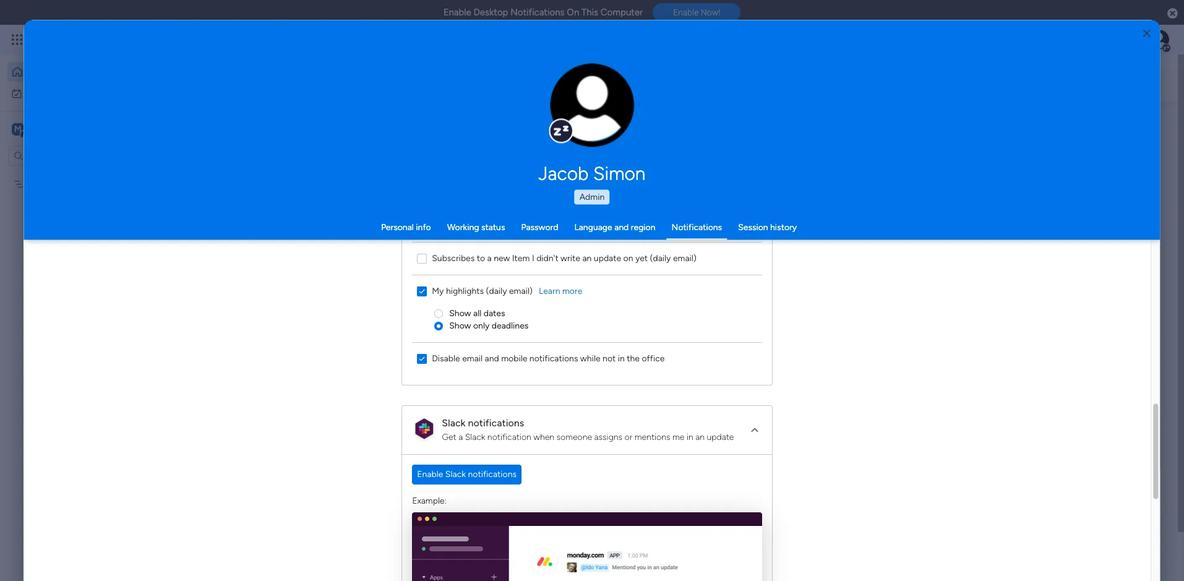 Task type: locate. For each thing, give the bounding box(es) containing it.
0 vertical spatial an
[[583, 254, 592, 264]]

notifications left while
[[530, 354, 579, 364]]

(daily up dates
[[487, 286, 508, 297]]

in left the
[[618, 354, 625, 364]]

enable now! button
[[653, 3, 741, 22]]

a
[[488, 254, 492, 264], [459, 432, 463, 443]]

0 vertical spatial main
[[28, 123, 50, 135]]

change profile picture button
[[551, 63, 635, 147]]

work
[[41, 88, 60, 98], [259, 272, 278, 282]]

0 vertical spatial in
[[618, 354, 625, 364]]

1 vertical spatial update
[[707, 432, 735, 443]]

0 horizontal spatial update
[[594, 254, 622, 264]]

1 horizontal spatial (daily
[[651, 254, 672, 264]]

main right workspace icon
[[28, 123, 50, 135]]

1 region from the top
[[403, 0, 773, 385]]

1 vertical spatial (daily
[[487, 286, 508, 297]]

1 vertical spatial in
[[687, 432, 694, 443]]

1 vertical spatial slack
[[466, 432, 486, 443]]

0 horizontal spatial workspace
[[53, 123, 102, 135]]

0 horizontal spatial and
[[424, 424, 441, 435]]

2 vertical spatial notifications
[[468, 470, 517, 480]]

invite your teammates and start collaborating
[[322, 424, 525, 435]]

update left on
[[594, 254, 622, 264]]

enable up example:
[[418, 470, 444, 480]]

main inside the workspace selection element
[[28, 123, 50, 135]]

1 vertical spatial workspace
[[362, 272, 404, 282]]

select product image
[[11, 33, 24, 46]]

0 horizontal spatial in
[[618, 354, 625, 364]]

my inside button
[[27, 88, 39, 98]]

0 vertical spatial show
[[450, 309, 472, 319]]

1 horizontal spatial main
[[341, 272, 360, 282]]

0 vertical spatial workspace
[[53, 123, 102, 135]]

enable for enable slack notifications
[[418, 470, 444, 480]]

my down home
[[27, 88, 39, 98]]

notifications left on
[[511, 7, 565, 18]]

history
[[771, 222, 797, 232]]

0 vertical spatial region
[[403, 0, 773, 385]]

email)
[[674, 254, 697, 264], [510, 286, 533, 297]]

someone
[[557, 432, 593, 443]]

update right me at the right
[[707, 432, 735, 443]]

1 vertical spatial an
[[696, 432, 705, 443]]

workspace
[[53, 123, 102, 135], [362, 272, 404, 282]]

and
[[615, 222, 629, 232], [485, 354, 500, 364], [424, 424, 441, 435]]

your
[[349, 424, 369, 435]]

email) down "notifications" 'link'
[[674, 254, 697, 264]]

slack up get
[[442, 418, 466, 429]]

main right >
[[341, 272, 360, 282]]

notifications
[[511, 7, 565, 18], [672, 222, 723, 232]]

subscribes to a new item i didn't write an update on yet (daily email)
[[432, 254, 697, 264]]

mentions
[[635, 432, 671, 443]]

email) left learn
[[510, 286, 533, 297]]

show left the all
[[450, 309, 472, 319]]

mobile
[[502, 354, 528, 364]]

2 horizontal spatial and
[[615, 222, 629, 232]]

work down home
[[41, 88, 60, 98]]

(daily
[[651, 254, 672, 264], [487, 286, 508, 297]]

workspace right >
[[362, 272, 404, 282]]

my highlights (daily email)
[[432, 286, 533, 297]]

2 vertical spatial slack
[[446, 470, 466, 480]]

enable desktop notifications on this computer
[[444, 7, 643, 18]]

(daily right yet
[[651, 254, 672, 264]]

0 vertical spatial a
[[488, 254, 492, 264]]

workspace image
[[12, 122, 24, 136]]

notifications inside slack notifications get a slack notification when someone assigns or mentions me in an update
[[468, 418, 525, 429]]

1 vertical spatial a
[[459, 432, 463, 443]]

slack
[[442, 418, 466, 429], [466, 432, 486, 443], [446, 470, 466, 480]]

0 horizontal spatial work
[[41, 88, 60, 98]]

slack notifications get a slack notification when someone assigns or mentions me in an update
[[442, 418, 735, 443]]

1 vertical spatial notifications
[[468, 418, 525, 429]]

0 vertical spatial work
[[41, 88, 60, 98]]

my board list box
[[0, 171, 158, 362]]

0 horizontal spatial (daily
[[487, 286, 508, 297]]

deadlines
[[492, 321, 529, 332]]

my left highlights
[[432, 286, 444, 297]]

an right write
[[583, 254, 592, 264]]

language and region
[[575, 222, 656, 232]]

my
[[27, 88, 39, 98], [29, 179, 41, 189], [432, 286, 444, 297]]

and left region at right top
[[615, 222, 629, 232]]

option
[[0, 173, 158, 175]]

enable inside region
[[418, 470, 444, 480]]

work management > main workspace
[[259, 272, 404, 282]]

1 show from the top
[[450, 309, 472, 319]]

learn more
[[539, 286, 583, 297]]

item
[[513, 254, 530, 264]]

1 horizontal spatial an
[[696, 432, 705, 443]]

1 vertical spatial show
[[450, 321, 472, 332]]

learn more link
[[539, 286, 583, 298]]

enable
[[444, 7, 472, 18], [674, 8, 699, 17], [418, 470, 444, 480]]

desktop
[[474, 7, 509, 18]]

and left get
[[424, 424, 441, 435]]

0 horizontal spatial main
[[28, 123, 50, 135]]

an right me at the right
[[696, 432, 705, 443]]

region
[[631, 222, 656, 232]]

workspace up search in workspace field
[[53, 123, 102, 135]]

0 vertical spatial my
[[27, 88, 39, 98]]

update
[[594, 254, 622, 264], [707, 432, 735, 443]]

a right to on the left
[[488, 254, 492, 264]]

a right get
[[459, 432, 463, 443]]

an
[[583, 254, 592, 264], [696, 432, 705, 443]]

2 region from the top
[[403, 455, 773, 581]]

2 vertical spatial my
[[432, 286, 444, 297]]

working
[[447, 222, 479, 232]]

1 vertical spatial and
[[485, 354, 500, 364]]

main workspace
[[28, 123, 102, 135]]

my work
[[27, 88, 60, 98]]

language
[[575, 222, 613, 232]]

workspace selection element
[[12, 122, 103, 138]]

0 horizontal spatial a
[[459, 432, 463, 443]]

notifications
[[530, 354, 579, 364], [468, 418, 525, 429], [468, 470, 517, 480]]

my for my highlights (daily email)
[[432, 286, 444, 297]]

1 vertical spatial my
[[29, 179, 41, 189]]

1 horizontal spatial and
[[485, 354, 500, 364]]

1 vertical spatial notifications
[[672, 222, 723, 232]]

0 vertical spatial notifications
[[511, 7, 565, 18]]

work management > main workspace link
[[238, 150, 412, 290]]

slack right the start
[[466, 432, 486, 443]]

enable left desktop
[[444, 7, 472, 18]]

1 horizontal spatial in
[[687, 432, 694, 443]]

show
[[450, 309, 472, 319], [450, 321, 472, 332]]

simon
[[594, 162, 646, 184]]

show down "show all dates"
[[450, 321, 472, 332]]

and right email
[[485, 354, 500, 364]]

1 horizontal spatial update
[[707, 432, 735, 443]]

1 vertical spatial region
[[403, 455, 773, 581]]

2 show from the top
[[450, 321, 472, 332]]

work left management
[[259, 272, 278, 282]]

on
[[567, 7, 580, 18]]

my board
[[29, 179, 66, 189]]

slack up example:
[[446, 470, 466, 480]]

1 horizontal spatial notifications
[[672, 222, 723, 232]]

notifications up notification
[[468, 418, 525, 429]]

region
[[403, 0, 773, 385], [403, 455, 773, 581]]

0 vertical spatial email)
[[674, 254, 697, 264]]

assigns
[[595, 432, 623, 443]]

update inside slack notifications get a slack notification when someone assigns or mentions me in an update
[[707, 432, 735, 443]]

1 vertical spatial email)
[[510, 286, 533, 297]]

show for show only deadlines
[[450, 321, 472, 332]]

notifications right region at right top
[[672, 222, 723, 232]]

to
[[477, 254, 486, 264]]

0 horizontal spatial email)
[[510, 286, 533, 297]]

enable left now!
[[674, 8, 699, 17]]

1 vertical spatial work
[[259, 272, 278, 282]]

0 vertical spatial update
[[594, 254, 622, 264]]

working status link
[[447, 222, 505, 232]]

0 vertical spatial and
[[615, 222, 629, 232]]

info
[[416, 222, 431, 232]]

all
[[474, 309, 482, 319]]

my left board
[[29, 179, 41, 189]]

enable for enable desktop notifications on this computer
[[444, 7, 472, 18]]

notifications inside button
[[468, 470, 517, 480]]

notifications down notification
[[468, 470, 517, 480]]

in right me at the right
[[687, 432, 694, 443]]

the
[[627, 354, 640, 364]]

email
[[463, 354, 483, 364]]

close image
[[1144, 29, 1151, 38]]

0 horizontal spatial an
[[583, 254, 592, 264]]

main
[[28, 123, 50, 135], [341, 272, 360, 282]]

1 horizontal spatial work
[[259, 272, 278, 282]]

an inside slack notifications get a slack notification when someone assigns or mentions me in an update
[[696, 432, 705, 443]]

my inside list box
[[29, 179, 41, 189]]



Task type: describe. For each thing, give the bounding box(es) containing it.
0 vertical spatial notifications
[[530, 354, 579, 364]]

enable slack notifications button
[[413, 465, 522, 485]]

office
[[642, 354, 665, 364]]

status
[[482, 222, 505, 232]]

jacob simon image
[[1150, 30, 1170, 50]]

1 horizontal spatial email)
[[674, 254, 697, 264]]

enable now!
[[674, 8, 721, 17]]

admin
[[580, 191, 605, 202]]

change profile picture
[[567, 112, 619, 132]]

profile
[[596, 112, 619, 121]]

personal info link
[[381, 222, 431, 232]]

start
[[443, 424, 464, 435]]

notifications link
[[672, 222, 723, 232]]

>
[[334, 272, 339, 282]]

didn't
[[537, 254, 559, 264]]

a inside slack notifications get a slack notification when someone assigns or mentions me in an update
[[459, 432, 463, 443]]

session
[[739, 222, 769, 232]]

only
[[474, 321, 490, 332]]

Search in workspace field
[[26, 149, 103, 163]]

jacob simon
[[539, 162, 646, 184]]

board
[[43, 179, 66, 189]]

1 image
[[1004, 25, 1015, 39]]

password
[[522, 222, 559, 232]]

jacob
[[539, 162, 589, 184]]

show for show all dates
[[450, 309, 472, 319]]

change
[[567, 112, 594, 121]]

session history
[[739, 222, 797, 232]]

1 horizontal spatial a
[[488, 254, 492, 264]]

picture
[[580, 122, 605, 132]]

session history link
[[739, 222, 797, 232]]

region containing enable slack notifications
[[403, 455, 773, 581]]

yet
[[636, 254, 648, 264]]

more
[[563, 286, 583, 297]]

notification
[[488, 432, 532, 443]]

working status
[[447, 222, 505, 232]]

personal info
[[381, 222, 431, 232]]

home button
[[7, 62, 133, 82]]

write
[[561, 254, 581, 264]]

dates
[[484, 309, 506, 319]]

home
[[28, 66, 52, 77]]

learn
[[539, 286, 561, 297]]

slack inside button
[[446, 470, 466, 480]]

1 horizontal spatial workspace
[[362, 272, 404, 282]]

show only deadlines
[[450, 321, 529, 332]]

or
[[625, 432, 633, 443]]

personal
[[381, 222, 414, 232]]

my for my board
[[29, 179, 41, 189]]

not
[[603, 354, 616, 364]]

subscribes
[[432, 254, 475, 264]]

dapulse close image
[[1168, 7, 1179, 20]]

teammates
[[372, 424, 422, 435]]

in inside slack notifications get a slack notification when someone assigns or mentions me in an update
[[687, 432, 694, 443]]

i
[[533, 254, 535, 264]]

invite
[[322, 424, 347, 435]]

2 vertical spatial and
[[424, 424, 441, 435]]

disable
[[432, 354, 461, 364]]

this
[[582, 7, 599, 18]]

me
[[673, 432, 685, 443]]

my for my work
[[27, 88, 39, 98]]

0 vertical spatial slack
[[442, 418, 466, 429]]

0 vertical spatial (daily
[[651, 254, 672, 264]]

collaborating
[[466, 424, 525, 435]]

on
[[624, 254, 634, 264]]

example:
[[413, 496, 447, 507]]

disable email and mobile notifications while not in the office
[[432, 354, 665, 364]]

enable slack notifications
[[418, 470, 517, 480]]

enable for enable now!
[[674, 8, 699, 17]]

computer
[[601, 7, 643, 18]]

management
[[280, 272, 331, 282]]

my work button
[[7, 83, 133, 103]]

when
[[534, 432, 555, 443]]

region containing subscribes to a new item i didn't write an update on yet (daily email)
[[403, 0, 773, 385]]

while
[[581, 354, 601, 364]]

new
[[494, 254, 511, 264]]

jacob simon button
[[422, 162, 763, 184]]

m
[[14, 124, 22, 134]]

work inside button
[[41, 88, 60, 98]]

highlights
[[446, 286, 484, 297]]

now!
[[701, 8, 721, 17]]

get
[[442, 432, 457, 443]]

1 vertical spatial main
[[341, 272, 360, 282]]

show all dates
[[450, 309, 506, 319]]

password link
[[522, 222, 559, 232]]

language and region link
[[575, 222, 656, 232]]

0 horizontal spatial notifications
[[511, 7, 565, 18]]



Task type: vqa. For each thing, say whether or not it's contained in the screenshot.
slack
yes



